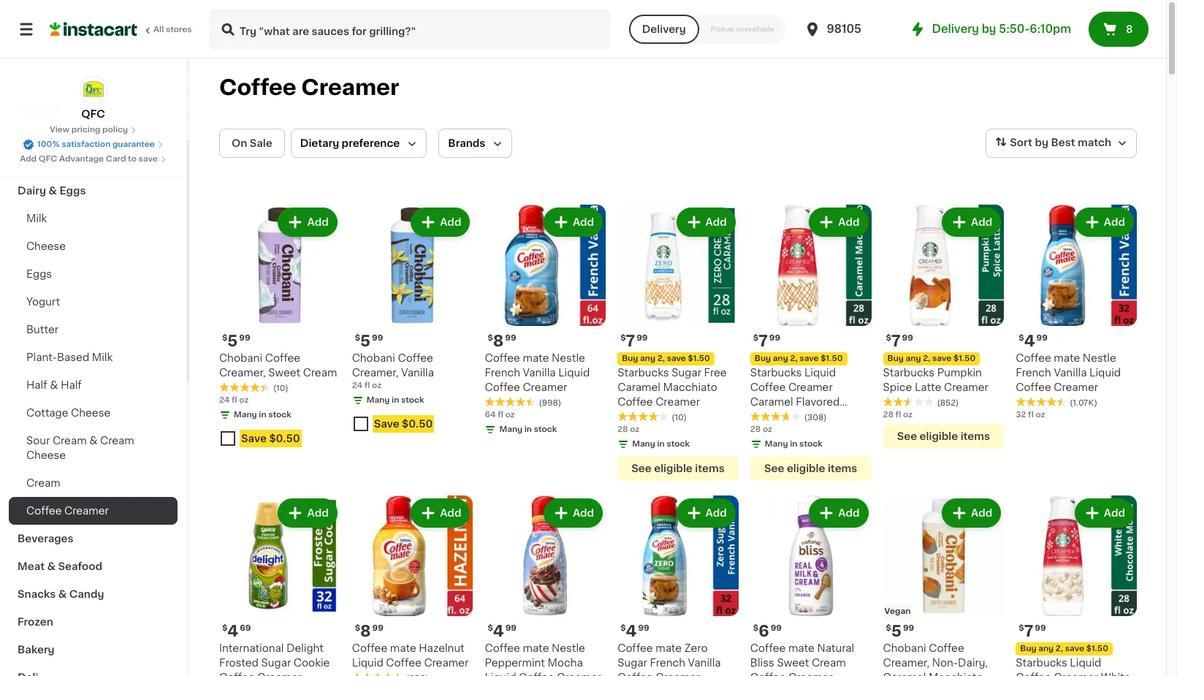 Task type: describe. For each thing, give the bounding box(es) containing it.
save right to
[[139, 155, 158, 163]]

many in stock for starbucks sugar free caramel macchiato coffee creamer
[[632, 440, 690, 448]]

$ inside $ 6 99
[[753, 624, 759, 633]]

starbucks liquid coffee creamer caramel flavored creamer
[[751, 367, 840, 422]]

1 vertical spatial milk
[[92, 352, 113, 363]]

dietary preference
[[300, 138, 400, 148]]

guarantee
[[113, 140, 155, 148]]

bakery link
[[9, 636, 178, 664]]

100% satisfaction guarantee button
[[23, 136, 164, 151]]

save $0.50 for chobani coffee creamer, vanilla
[[374, 419, 433, 429]]

produce link
[[9, 149, 178, 177]]

snacks & candy
[[18, 589, 104, 599]]

butter link
[[9, 316, 178, 344]]

see eligible items button for macchiato
[[618, 456, 739, 481]]

buy for starbucks liquid coffee creamer whit
[[1021, 645, 1037, 653]]

2, up starbucks liquid coffee creamer whit
[[1056, 645, 1064, 653]]

$ 8 99 for coffee mate hazelnut liquid coffee creamer
[[355, 624, 384, 639]]

yogurt
[[26, 297, 60, 307]]

32
[[1016, 411, 1026, 419]]

dairy,
[[958, 658, 988, 668]]

save for caramel
[[800, 354, 819, 362]]

add qfc advantage card to save
[[20, 155, 158, 163]]

$ 7 99 for starbucks sugar free caramel macchiato coffee creamer
[[621, 333, 648, 348]]

Search field
[[210, 10, 609, 48]]

qfc inside "link"
[[81, 109, 105, 119]]

lists
[[41, 50, 66, 61]]

coffee inside international delight frosted sugar cookie coffee creamer
[[219, 673, 255, 676]]

32 fl oz
[[1016, 411, 1046, 419]]

candy
[[69, 589, 104, 599]]

chobani coffee creamer, sweet cream
[[219, 353, 337, 378]]

seafood
[[58, 561, 102, 572]]

coffee creamer link
[[9, 497, 178, 525]]

vegan
[[885, 608, 911, 616]]

natural
[[817, 644, 855, 654]]

buy any 2, save $1.50 for caramel
[[755, 354, 843, 362]]

$ 4 69
[[222, 624, 251, 639]]

frozen
[[18, 617, 53, 627]]

many in stock down chobani coffee creamer, vanilla 24 fl oz
[[367, 396, 424, 404]]

coffee inside chobani coffee creamer, vanilla 24 fl oz
[[398, 353, 433, 363]]

0 vertical spatial milk
[[26, 213, 47, 224]]

cream inside the chobani coffee creamer, sweet cream
[[303, 367, 337, 378]]

qfc link
[[79, 76, 107, 121]]

2, for macchiato
[[658, 354, 665, 362]]

& for candy
[[58, 589, 67, 599]]

advantage
[[59, 155, 104, 163]]

vanilla inside coffee mate zero sugar french vanilla coffee creamer
[[688, 658, 721, 668]]

liquid inside starbucks liquid coffee creamer whit
[[1070, 658, 1102, 668]]

liquid inside "coffee mate nestle peppermint mocha liquid coffee creamer"
[[485, 673, 516, 676]]

eggs link
[[9, 260, 178, 288]]

98105
[[827, 23, 862, 34]]

nestle for (1.07k)
[[1083, 353, 1117, 363]]

mate up (1.07k)
[[1054, 353, 1080, 363]]

creamer inside the coffee mate hazelnut liquid coffee creamer
[[424, 658, 469, 668]]

all stores link
[[50, 9, 193, 50]]

meat & seafood
[[18, 561, 102, 572]]

24 fl oz
[[219, 396, 249, 404]]

save for creamer
[[933, 354, 952, 362]]

coffee mate natural bliss sweet cream coffee creamer
[[751, 644, 855, 676]]

& for eggs
[[48, 186, 57, 196]]

mate up "(998)"
[[523, 353, 549, 363]]

half & half link
[[9, 371, 178, 399]]

save $0.50 for chobani coffee creamer, sweet cream
[[241, 433, 300, 443]]

creamer inside international delight frosted sugar cookie coffee creamer
[[257, 673, 302, 676]]

bliss
[[751, 658, 775, 668]]

flavored
[[796, 397, 840, 407]]

save $0.50 button for chobani coffee creamer, sweet cream
[[219, 427, 340, 453]]

$ 4 99 for coffee mate nestle french vanilla liquid coffee creamer
[[1019, 333, 1048, 348]]

4 for coffee mate zero sugar french vanilla coffee creamer
[[626, 624, 637, 639]]

instacart logo image
[[50, 20, 137, 38]]

$ 7 99 for starbucks pumpkin spice latte creamer
[[886, 333, 914, 348]]

any for creamer
[[906, 354, 921, 362]]

vanilla inside chobani coffee creamer, vanilla 24 fl oz
[[401, 367, 434, 378]]

4 for coffee mate nestle french vanilla liquid coffee creamer
[[1024, 333, 1035, 348]]

$ 4 99 for coffee mate zero sugar french vanilla coffee creamer
[[621, 624, 650, 639]]

frozen link
[[9, 608, 178, 636]]

international
[[219, 643, 284, 654]]

nestle inside "coffee mate nestle peppermint mocha liquid coffee creamer"
[[552, 644, 585, 654]]

creamer, for vanilla
[[352, 367, 399, 378]]

fl for 5
[[232, 396, 237, 404]]

fl for 4
[[1028, 411, 1034, 419]]

yogurt link
[[9, 288, 178, 316]]

coffee inside starbucks sugar free caramel macchiato coffee creamer
[[618, 397, 653, 407]]

5:50-
[[999, 23, 1030, 34]]

stock down chobani coffee creamer, vanilla 24 fl oz
[[401, 396, 424, 404]]

starbucks for macchiato
[[618, 367, 669, 378]]

see eligible items button for caramel
[[751, 456, 872, 481]]

creamer inside starbucks pumpkin spice latte creamer
[[944, 382, 989, 392]]

many in stock for chobani coffee creamer, sweet cream
[[234, 411, 292, 419]]

coffee mate nestle french vanilla liquid coffee creamer for 8
[[485, 353, 590, 392]]

4 for international delight frosted sugar cookie coffee creamer
[[228, 624, 238, 639]]

by for delivery
[[982, 23, 997, 34]]

$ 6 99
[[753, 624, 782, 639]]

(10) for buy any 2, save $1.50
[[672, 413, 687, 422]]

sugar for coffee mate zero sugar french vanilla coffee creamer
[[618, 658, 647, 668]]

eligible for caramel
[[787, 463, 826, 473]]

64 fl oz
[[485, 411, 515, 419]]

nestle for (998)
[[552, 353, 585, 363]]

many for chobani coffee creamer, sweet cream
[[234, 411, 257, 419]]

coffee inside starbucks liquid coffee creamer whit
[[1016, 673, 1052, 676]]

based
[[57, 352, 89, 363]]

$ 8 99 for coffee mate nestle french vanilla liquid coffee creamer
[[488, 333, 516, 348]]

international delight frosted sugar cookie coffee creamer
[[219, 643, 330, 676]]

on
[[232, 138, 247, 148]]

many for starbucks liquid coffee creamer caramel flavored creamer
[[765, 440, 788, 448]]

caramel inside starbucks sugar free caramel macchiato coffee creamer
[[618, 382, 661, 392]]

starbucks liquid coffee creamer whit
[[1016, 658, 1131, 676]]

frosted
[[219, 658, 259, 668]]

$0.50 for chobani coffee creamer, sweet cream
[[269, 433, 300, 443]]

liquid inside the coffee mate hazelnut liquid coffee creamer
[[352, 658, 384, 668]]

chobani for chobani coffee creamer, sweet cream
[[219, 353, 262, 363]]

in for coffee mate nestle french vanilla liquid coffee creamer
[[525, 425, 532, 433]]

$ 7 99 for starbucks liquid coffee creamer whit
[[1019, 624, 1046, 639]]

all
[[153, 26, 164, 34]]

liquid inside the starbucks liquid coffee creamer caramel flavored creamer
[[805, 367, 836, 378]]

$1.50 for starbucks liquid coffee creamer whit
[[1087, 645, 1109, 653]]

$ 5 99 for chobani coffee creamer, sweet cream
[[222, 333, 250, 348]]

best
[[1051, 138, 1076, 148]]

7 for starbucks pumpkin spice latte creamer
[[892, 333, 901, 348]]

save up starbucks liquid coffee creamer whit
[[1065, 645, 1085, 653]]

delivery for delivery
[[642, 24, 686, 34]]

mate inside coffee mate natural bliss sweet cream coffee creamer
[[789, 644, 815, 654]]

plant-based milk link
[[9, 344, 178, 371]]

creamer inside starbucks sugar free caramel macchiato coffee creamer
[[656, 397, 700, 407]]

pricing
[[71, 126, 100, 134]]

see eligible items button for creamer
[[883, 424, 1004, 449]]

see for starbucks sugar free caramel macchiato coffee creamer
[[632, 463, 652, 473]]

& inside sour cream & cream cheese
[[89, 436, 98, 446]]

stores
[[166, 26, 192, 34]]

best match
[[1051, 138, 1112, 148]]

100%
[[37, 140, 60, 148]]

pumpkin
[[937, 367, 982, 378]]

$ 5 99 for chobani coffee creamer, vanilla
[[355, 333, 383, 348]]

many for starbucks sugar free caramel macchiato coffee creamer
[[632, 440, 655, 448]]

64
[[485, 411, 496, 419]]

coffee mate nestle peppermint mocha liquid coffee creamer
[[485, 644, 601, 676]]

plant-
[[26, 352, 57, 363]]

(852)
[[937, 399, 959, 407]]

cottage
[[26, 408, 68, 418]]

see for starbucks liquid coffee creamer caramel flavored creamer
[[765, 463, 785, 473]]

on sale button
[[219, 129, 285, 158]]

99 inside $ 6 99
[[771, 624, 782, 633]]

produce
[[18, 158, 62, 168]]

8 for coffee mate nestle french vanilla liquid coffee creamer
[[493, 333, 504, 348]]

cottage cheese
[[26, 408, 111, 418]]

latte
[[915, 382, 942, 392]]

cookie
[[294, 658, 330, 668]]

any for caramel
[[773, 354, 788, 362]]

stock for chobani coffee creamer, sweet cream
[[268, 411, 292, 419]]

cream down sour
[[26, 478, 60, 488]]

coffee mate hazelnut liquid coffee creamer
[[352, 644, 469, 668]]

brands button
[[439, 129, 513, 158]]

save $0.50 button for chobani coffee creamer, vanilla
[[352, 412, 473, 438]]

$ 7 99 for starbucks liquid coffee creamer caramel flavored creamer
[[753, 333, 781, 348]]

1 vertical spatial eggs
[[26, 269, 52, 279]]

Best match Sort by field
[[986, 129, 1137, 158]]

28 fl oz
[[883, 411, 913, 419]]

sour cream & cream cheese
[[26, 436, 134, 460]]

8 inside button
[[1126, 24, 1133, 34]]

stock for starbucks liquid coffee creamer caramel flavored creamer
[[800, 440, 823, 448]]

meat & seafood link
[[9, 553, 178, 580]]

eligible for creamer
[[920, 431, 958, 441]]

items for starbucks liquid coffee creamer caramel flavored creamer
[[828, 463, 858, 473]]

$ 5 99 for chobani coffee creamer, non-dairy, caramel macchia
[[886, 624, 914, 639]]

creamer inside coffee mate zero sugar french vanilla coffee creamer
[[656, 673, 700, 676]]

(998)
[[539, 399, 561, 407]]

2 half from the left
[[61, 380, 82, 390]]

coffee inside the chobani coffee creamer, sweet cream
[[265, 353, 301, 363]]

plant-based milk
[[26, 352, 113, 363]]

save for chobani coffee creamer, vanilla
[[374, 419, 400, 429]]

cottage cheese link
[[9, 399, 178, 427]]

(1.07k)
[[1070, 399, 1098, 407]]

zero
[[685, 643, 708, 654]]

0 horizontal spatial 24
[[219, 396, 230, 404]]

in for starbucks liquid coffee creamer caramel flavored creamer
[[790, 440, 798, 448]]

(10) for 5
[[273, 384, 288, 392]]

beverages link
[[9, 525, 178, 553]]

sweet inside coffee mate natural bliss sweet cream coffee creamer
[[777, 658, 809, 668]]

free
[[704, 367, 727, 378]]

cream link
[[9, 469, 178, 497]]

6:10pm
[[1030, 23, 1071, 34]]

dairy & eggs link
[[9, 177, 178, 205]]

snacks & candy link
[[9, 580, 178, 608]]

view pricing policy
[[50, 126, 128, 134]]

save for chobani coffee creamer, sweet cream
[[241, 433, 267, 443]]



Task type: locate. For each thing, give the bounding box(es) containing it.
match
[[1078, 138, 1112, 148]]

$ 7 99 up starbucks sugar free caramel macchiato coffee creamer
[[621, 333, 648, 348]]

1 half from the left
[[26, 380, 47, 390]]

0 horizontal spatial 8
[[360, 624, 371, 639]]

5 for chobani coffee creamer, sweet cream
[[228, 333, 238, 348]]

0 horizontal spatial see
[[632, 463, 652, 473]]

$ 4 99
[[1019, 333, 1048, 348], [621, 624, 650, 639], [488, 624, 517, 639]]

french down zero
[[650, 658, 686, 668]]

1 horizontal spatial french
[[650, 658, 686, 668]]

add inside "add qfc advantage card to save" link
[[20, 155, 37, 163]]

$ inside $ 4 69
[[222, 624, 228, 633]]

cream down cottage cheese link
[[100, 436, 134, 446]]

2 horizontal spatial see
[[897, 431, 917, 441]]

creamer inside starbucks liquid coffee creamer whit
[[1054, 673, 1099, 676]]

creamer, inside chobani coffee creamer, non-dairy, caramel macchia
[[883, 658, 930, 668]]

buy any 2, save $1.50 up starbucks pumpkin spice latte creamer
[[888, 354, 976, 362]]

1 horizontal spatial 5
[[360, 333, 371, 348]]

starbucks pumpkin spice latte creamer
[[883, 367, 989, 392]]

0 horizontal spatial (10)
[[273, 384, 288, 392]]

stock down the (308)
[[800, 440, 823, 448]]

cream inside coffee mate natural bliss sweet cream coffee creamer
[[812, 658, 846, 668]]

cream down natural
[[812, 658, 846, 668]]

sugar up macchiato
[[672, 367, 702, 378]]

qfc logo image
[[79, 76, 107, 104]]

0 vertical spatial $0.50
[[402, 419, 433, 429]]

fl inside chobani coffee creamer, vanilla 24 fl oz
[[365, 381, 370, 389]]

view pricing policy link
[[50, 124, 137, 136]]

5 down vegan
[[892, 624, 902, 639]]

caramel inside the starbucks liquid coffee creamer caramel flavored creamer
[[751, 397, 793, 407]]

1 horizontal spatial sweet
[[777, 658, 809, 668]]

0 vertical spatial 24
[[352, 381, 363, 389]]

buy any 2, save $1.50 for macchiato
[[622, 354, 710, 362]]

stock
[[401, 396, 424, 404], [268, 411, 292, 419], [534, 425, 557, 433], [667, 440, 690, 448], [800, 440, 823, 448]]

0 horizontal spatial half
[[26, 380, 47, 390]]

0 horizontal spatial by
[[982, 23, 997, 34]]

stock down the chobani coffee creamer, sweet cream at the bottom left of page
[[268, 411, 292, 419]]

eligible for macchiato
[[654, 463, 693, 473]]

macchiato
[[663, 382, 718, 392]]

starbucks inside starbucks pumpkin spice latte creamer
[[883, 367, 935, 378]]

mate inside the coffee mate hazelnut liquid coffee creamer
[[390, 644, 416, 654]]

28 for starbucks sugar free caramel macchiato coffee creamer
[[618, 425, 628, 433]]

28 for starbucks pumpkin spice latte creamer
[[883, 411, 894, 419]]

0 vertical spatial coffee creamer
[[219, 77, 399, 98]]

sugar right mocha
[[618, 658, 647, 668]]

0 horizontal spatial milk
[[26, 213, 47, 224]]

items for starbucks sugar free caramel macchiato coffee creamer
[[695, 463, 725, 473]]

sweet
[[268, 367, 300, 378], [777, 658, 809, 668]]

many in stock
[[367, 396, 424, 404], [234, 411, 292, 419], [500, 425, 557, 433], [632, 440, 690, 448], [765, 440, 823, 448]]

any up starbucks liquid coffee creamer whit
[[1039, 645, 1054, 653]]

& left the candy
[[58, 589, 67, 599]]

starbucks up flavored
[[751, 367, 802, 378]]

0 horizontal spatial delivery
[[642, 24, 686, 34]]

any up the starbucks liquid coffee creamer caramel flavored creamer
[[773, 354, 788, 362]]

7 up starbucks sugar free caramel macchiato coffee creamer
[[626, 333, 635, 348]]

starbucks for caramel
[[751, 367, 802, 378]]

1 vertical spatial save
[[241, 433, 267, 443]]

$ 7 99 up starbucks liquid coffee creamer whit
[[1019, 624, 1046, 639]]

5 for chobani coffee creamer, non-dairy, caramel macchia
[[892, 624, 902, 639]]

many down the starbucks liquid coffee creamer caramel flavored creamer
[[765, 440, 788, 448]]

24 inside chobani coffee creamer, vanilla 24 fl oz
[[352, 381, 363, 389]]

cream
[[303, 367, 337, 378], [53, 436, 87, 446], [100, 436, 134, 446], [26, 478, 60, 488], [812, 658, 846, 668]]

2 horizontal spatial items
[[961, 431, 990, 441]]

product group
[[219, 205, 340, 453], [352, 205, 473, 438], [485, 205, 606, 438], [618, 205, 739, 481], [751, 205, 872, 481], [883, 205, 1004, 449], [1016, 205, 1137, 421], [219, 495, 340, 676], [352, 495, 473, 676], [485, 495, 606, 676], [618, 495, 739, 676], [751, 495, 872, 676], [883, 495, 1004, 676], [1016, 495, 1137, 676]]

thanksgiving
[[18, 130, 88, 140]]

& for seafood
[[47, 561, 56, 572]]

any for macchiato
[[640, 354, 656, 362]]

card
[[106, 155, 126, 163]]

1 horizontal spatial sugar
[[618, 658, 647, 668]]

coffee creamer up dietary
[[219, 77, 399, 98]]

2 vertical spatial cheese
[[26, 450, 66, 460]]

caramel down vegan
[[883, 673, 926, 676]]

28 oz down the starbucks liquid coffee creamer caramel flavored creamer
[[751, 425, 773, 433]]

french inside coffee mate zero sugar french vanilla coffee creamer
[[650, 658, 686, 668]]

1 horizontal spatial see eligible items button
[[751, 456, 872, 481]]

any up starbucks sugar free caramel macchiato coffee creamer
[[640, 354, 656, 362]]

all stores
[[153, 26, 192, 34]]

7 for starbucks liquid coffee creamer caramel flavored creamer
[[759, 333, 768, 348]]

buy any 2, save $1.50 up starbucks liquid coffee creamer whit
[[1021, 645, 1109, 653]]

2, for caramel
[[790, 354, 798, 362]]

preference
[[342, 138, 400, 148]]

coffee mate nestle french vanilla liquid coffee creamer up "(998)"
[[485, 353, 590, 392]]

add
[[20, 155, 37, 163], [307, 217, 329, 227], [440, 217, 461, 227], [573, 217, 594, 227], [706, 217, 727, 227], [839, 217, 860, 227], [971, 217, 993, 227], [1104, 217, 1126, 227], [307, 508, 329, 518], [440, 508, 461, 518], [573, 508, 594, 518], [706, 508, 727, 518], [839, 508, 860, 518], [971, 508, 993, 518], [1104, 508, 1126, 518]]

1 horizontal spatial $0.50
[[402, 419, 433, 429]]

many in stock for starbucks liquid coffee creamer caramel flavored creamer
[[765, 440, 823, 448]]

many in stock for coffee mate nestle french vanilla liquid coffee creamer
[[500, 425, 557, 433]]

1 horizontal spatial save $0.50
[[374, 419, 433, 429]]

milk down "dairy"
[[26, 213, 47, 224]]

1 horizontal spatial $ 8 99
[[488, 333, 516, 348]]

7 up the starbucks liquid coffee creamer caramel flavored creamer
[[759, 333, 768, 348]]

milk
[[26, 213, 47, 224], [92, 352, 113, 363]]

2 horizontal spatial french
[[1016, 367, 1052, 378]]

eggs up 'yogurt'
[[26, 269, 52, 279]]

cheese down sour
[[26, 450, 66, 460]]

$1.50
[[688, 354, 710, 362], [821, 354, 843, 362], [954, 354, 976, 362], [1087, 645, 1109, 653]]

0 vertical spatial eggs
[[59, 186, 86, 196]]

coffee inside chobani coffee creamer, non-dairy, caramel macchia
[[929, 644, 965, 654]]

1 vertical spatial coffee creamer
[[26, 506, 109, 516]]

delivery button
[[629, 15, 699, 44]]

0 vertical spatial cheese
[[26, 241, 66, 251]]

0 horizontal spatial eggs
[[26, 269, 52, 279]]

0 horizontal spatial coffee mate nestle french vanilla liquid coffee creamer
[[485, 353, 590, 392]]

0 horizontal spatial see eligible items
[[632, 463, 725, 473]]

starbucks sugar free caramel macchiato coffee creamer
[[618, 367, 727, 407]]

8
[[1126, 24, 1133, 34], [493, 333, 504, 348], [360, 624, 371, 639]]

snacks
[[18, 589, 56, 599]]

see for starbucks pumpkin spice latte creamer
[[897, 431, 917, 441]]

1 horizontal spatial half
[[61, 380, 82, 390]]

0 horizontal spatial sweet
[[268, 367, 300, 378]]

in
[[392, 396, 399, 404], [259, 411, 266, 419], [525, 425, 532, 433], [657, 440, 665, 448], [790, 440, 798, 448]]

save
[[139, 155, 158, 163], [667, 354, 686, 362], [800, 354, 819, 362], [933, 354, 952, 362], [1065, 645, 1085, 653]]

sweet inside the chobani coffee creamer, sweet cream
[[268, 367, 300, 378]]

& right "dairy"
[[48, 186, 57, 196]]

dietary
[[300, 138, 339, 148]]

& down cottage cheese link
[[89, 436, 98, 446]]

(10) down starbucks sugar free caramel macchiato coffee creamer
[[672, 413, 687, 422]]

french up the 32 fl oz
[[1016, 367, 1052, 378]]

0 horizontal spatial see eligible items button
[[618, 456, 739, 481]]

coffee inside the starbucks liquid coffee creamer caramel flavored creamer
[[751, 382, 786, 392]]

save $0.50 down chobani coffee creamer, vanilla 24 fl oz
[[374, 419, 433, 429]]

product group containing 6
[[751, 495, 872, 676]]

creamer, for non-
[[883, 658, 930, 668]]

half down plant-based milk
[[61, 380, 82, 390]]

oz inside chobani coffee creamer, vanilla 24 fl oz
[[372, 381, 382, 389]]

many in stock down the (308)
[[765, 440, 823, 448]]

5
[[228, 333, 238, 348], [360, 333, 371, 348], [892, 624, 902, 639]]

add qfc advantage card to save link
[[20, 153, 167, 165]]

many in stock down starbucks sugar free caramel macchiato coffee creamer
[[632, 440, 690, 448]]

buy any 2, save $1.50 up the starbucks liquid coffee creamer caramel flavored creamer
[[755, 354, 843, 362]]

many for coffee mate nestle french vanilla liquid coffee creamer
[[500, 425, 523, 433]]

2 28 oz from the left
[[751, 425, 773, 433]]

peppermint
[[485, 658, 545, 668]]

caramel left macchiato
[[618, 382, 661, 392]]

1 horizontal spatial see eligible items
[[765, 463, 858, 473]]

mate
[[523, 353, 549, 363], [1054, 353, 1080, 363], [656, 643, 682, 654], [390, 644, 416, 654], [523, 644, 549, 654], [789, 644, 815, 654]]

1 horizontal spatial coffee mate nestle french vanilla liquid coffee creamer
[[1016, 353, 1121, 392]]

buy up starbucks liquid coffee creamer whit
[[1021, 645, 1037, 653]]

1 horizontal spatial see
[[765, 463, 785, 473]]

5 for chobani coffee creamer, vanilla
[[360, 333, 371, 348]]

by right sort
[[1035, 138, 1049, 148]]

see eligible items button
[[883, 424, 1004, 449], [618, 456, 739, 481], [751, 456, 872, 481]]

0 horizontal spatial items
[[695, 463, 725, 473]]

many
[[367, 396, 390, 404], [234, 411, 257, 419], [500, 425, 523, 433], [632, 440, 655, 448], [765, 440, 788, 448]]

stock down starbucks sugar free caramel macchiato coffee creamer
[[667, 440, 690, 448]]

1 vertical spatial 8
[[493, 333, 504, 348]]

eligible
[[920, 431, 958, 441], [654, 463, 693, 473], [787, 463, 826, 473]]

1 vertical spatial qfc
[[39, 155, 57, 163]]

2, up starbucks sugar free caramel macchiato coffee creamer
[[658, 354, 665, 362]]

cheese inside sour cream & cream cheese
[[26, 450, 66, 460]]

2 horizontal spatial caramel
[[883, 673, 926, 676]]

1 horizontal spatial save $0.50 button
[[352, 412, 473, 438]]

see eligible items for macchiato
[[632, 463, 725, 473]]

starbucks right dairy,
[[1016, 658, 1068, 668]]

sale
[[250, 138, 272, 148]]

2, for creamer
[[923, 354, 931, 362]]

see eligible items
[[897, 431, 990, 441], [632, 463, 725, 473], [765, 463, 858, 473]]

many down 64 fl oz
[[500, 425, 523, 433]]

7 for starbucks sugar free caramel macchiato coffee creamer
[[626, 333, 635, 348]]

buy for starbucks pumpkin spice latte creamer
[[888, 354, 904, 362]]

sugar inside coffee mate zero sugar french vanilla coffee creamer
[[618, 658, 647, 668]]

save up the starbucks liquid coffee creamer caramel flavored creamer
[[800, 354, 819, 362]]

0 horizontal spatial qfc
[[39, 155, 57, 163]]

8 for coffee mate hazelnut liquid coffee creamer
[[360, 624, 371, 639]]

2 horizontal spatial 8
[[1126, 24, 1133, 34]]

0 vertical spatial save $0.50
[[374, 419, 433, 429]]

buy any 2, save $1.50
[[622, 354, 710, 362], [755, 354, 843, 362], [888, 354, 976, 362], [1021, 645, 1109, 653]]

eggs
[[59, 186, 86, 196], [26, 269, 52, 279]]

mate left zero
[[656, 643, 682, 654]]

(10) down the chobani coffee creamer, sweet cream at the bottom left of page
[[273, 384, 288, 392]]

7 up spice
[[892, 333, 901, 348]]

$ 5 99 down vegan
[[886, 624, 914, 639]]

chobani coffee creamer, non-dairy, caramel macchia
[[883, 644, 988, 676]]

1 horizontal spatial items
[[828, 463, 858, 473]]

fl for buy any 2, save $1.50
[[896, 411, 901, 419]]

0 horizontal spatial $ 8 99
[[355, 624, 384, 639]]

any up starbucks pumpkin spice latte creamer
[[906, 354, 921, 362]]

2 horizontal spatial $ 5 99
[[886, 624, 914, 639]]

0 horizontal spatial chobani
[[219, 353, 262, 363]]

0 horizontal spatial 28 oz
[[618, 425, 640, 433]]

creamer, for sweet
[[219, 367, 266, 378]]

french
[[485, 367, 520, 378], [1016, 367, 1052, 378], [650, 658, 686, 668]]

milk link
[[9, 205, 178, 232]]

many down 24 fl oz at the left of the page
[[234, 411, 257, 419]]

2 horizontal spatial eligible
[[920, 431, 958, 441]]

1 horizontal spatial eligible
[[787, 463, 826, 473]]

save for macchiato
[[667, 354, 686, 362]]

0 vertical spatial by
[[982, 23, 997, 34]]

1 horizontal spatial save
[[374, 419, 400, 429]]

caramel inside chobani coffee creamer, non-dairy, caramel macchia
[[883, 673, 926, 676]]

save
[[374, 419, 400, 429], [241, 433, 267, 443]]

non-
[[932, 658, 958, 668]]

7 for starbucks liquid coffee creamer whit
[[1024, 624, 1034, 639]]

1 vertical spatial save $0.50
[[241, 433, 300, 443]]

0 horizontal spatial creamer,
[[219, 367, 266, 378]]

buy any 2, save $1.50 for creamer
[[888, 354, 976, 362]]

starbucks inside starbucks liquid coffee creamer whit
[[1016, 658, 1068, 668]]

mate left hazelnut
[[390, 644, 416, 654]]

1 horizontal spatial creamer,
[[352, 367, 399, 378]]

1 horizontal spatial 24
[[352, 381, 363, 389]]

5 up the chobani coffee creamer, sweet cream at the bottom left of page
[[228, 333, 238, 348]]

chobani for chobani coffee creamer, non-dairy, caramel macchia
[[883, 644, 927, 654]]

2 horizontal spatial sugar
[[672, 367, 702, 378]]

stock for coffee mate nestle french vanilla liquid coffee creamer
[[534, 425, 557, 433]]

buy up spice
[[888, 354, 904, 362]]

hazelnut
[[419, 644, 465, 654]]

1 horizontal spatial 8
[[493, 333, 504, 348]]

2, up starbucks pumpkin spice latte creamer
[[923, 354, 931, 362]]

creamer,
[[219, 367, 266, 378], [352, 367, 399, 378], [883, 658, 930, 668]]

nestle up mocha
[[552, 644, 585, 654]]

1 vertical spatial cheese
[[71, 408, 111, 418]]

eggs down advantage
[[59, 186, 86, 196]]

starbucks inside the starbucks liquid coffee creamer caramel flavored creamer
[[751, 367, 802, 378]]

4 for coffee mate nestle peppermint mocha liquid coffee creamer
[[493, 624, 504, 639]]

butter
[[26, 325, 59, 335]]

recipes link
[[9, 94, 178, 121]]

1 horizontal spatial caramel
[[751, 397, 793, 407]]

0 horizontal spatial coffee creamer
[[26, 506, 109, 516]]

69
[[240, 624, 251, 633]]

buy for starbucks sugar free caramel macchiato coffee creamer
[[622, 354, 638, 362]]

$0.50 for chobani coffee creamer, vanilla
[[402, 419, 433, 429]]

vanilla
[[401, 367, 434, 378], [523, 367, 556, 378], [1054, 367, 1087, 378], [688, 658, 721, 668]]

many in stock down 24 fl oz at the left of the page
[[234, 411, 292, 419]]

98105 button
[[804, 9, 891, 50]]

lists link
[[9, 41, 178, 70]]

policy
[[102, 126, 128, 134]]

7 up starbucks liquid coffee creamer whit
[[1024, 624, 1034, 639]]

qfc up "view pricing policy" link
[[81, 109, 105, 119]]

chobani for chobani coffee creamer, vanilla 24 fl oz
[[352, 353, 395, 363]]

0 horizontal spatial 5
[[228, 333, 238, 348]]

2 horizontal spatial chobani
[[883, 644, 927, 654]]

28 oz for starbucks sugar free caramel macchiato coffee creamer
[[618, 425, 640, 433]]

2 horizontal spatial see eligible items
[[897, 431, 990, 441]]

1 horizontal spatial 28 oz
[[751, 425, 773, 433]]

2 horizontal spatial see eligible items button
[[883, 424, 1004, 449]]

cheese up eggs link
[[26, 241, 66, 251]]

28 for starbucks liquid coffee creamer caramel flavored creamer
[[751, 425, 761, 433]]

$ 7 99 up spice
[[886, 333, 914, 348]]

fl
[[365, 381, 370, 389], [232, 396, 237, 404], [498, 411, 503, 419], [896, 411, 901, 419], [1028, 411, 1034, 419]]

dairy
[[18, 186, 46, 196]]

save down chobani coffee creamer, vanilla 24 fl oz
[[374, 419, 400, 429]]

0 horizontal spatial 28
[[618, 425, 628, 433]]

fl for 8
[[498, 411, 503, 419]]

$ 5 99
[[222, 333, 250, 348], [355, 333, 383, 348], [886, 624, 914, 639]]

1 horizontal spatial $ 4 99
[[621, 624, 650, 639]]

half
[[26, 380, 47, 390], [61, 380, 82, 390]]

0 vertical spatial $ 8 99
[[488, 333, 516, 348]]

chobani inside chobani coffee creamer, vanilla 24 fl oz
[[352, 353, 395, 363]]

5 up chobani coffee creamer, vanilla 24 fl oz
[[360, 333, 371, 348]]

buy up the starbucks liquid coffee creamer caramel flavored creamer
[[755, 354, 771, 362]]

buy up starbucks sugar free caramel macchiato coffee creamer
[[622, 354, 638, 362]]

100% satisfaction guarantee
[[37, 140, 155, 148]]

by for sort
[[1035, 138, 1049, 148]]

caramel left flavored
[[751, 397, 793, 407]]

mate inside "coffee mate nestle peppermint mocha liquid coffee creamer"
[[523, 644, 549, 654]]

0 horizontal spatial caramel
[[618, 382, 661, 392]]

see
[[897, 431, 917, 441], [632, 463, 652, 473], [765, 463, 785, 473]]

beverages
[[18, 534, 74, 544]]

save $0.50
[[374, 419, 433, 429], [241, 433, 300, 443]]

creamer, inside chobani coffee creamer, vanilla 24 fl oz
[[352, 367, 399, 378]]

sour cream & cream cheese link
[[9, 427, 178, 469]]

sugar inside starbucks sugar free caramel macchiato coffee creamer
[[672, 367, 702, 378]]

creamer inside coffee mate natural bliss sweet cream coffee creamer
[[789, 673, 833, 676]]

0 vertical spatial (10)
[[273, 384, 288, 392]]

see eligible items for creamer
[[897, 431, 990, 441]]

sugar inside international delight frosted sugar cookie coffee creamer
[[261, 658, 291, 668]]

1 vertical spatial $ 8 99
[[355, 624, 384, 639]]

delivery inside button
[[642, 24, 686, 34]]

0 vertical spatial sweet
[[268, 367, 300, 378]]

$1.50 for starbucks pumpkin spice latte creamer
[[954, 354, 976, 362]]

1 horizontal spatial $ 5 99
[[355, 333, 383, 348]]

nestle up (1.07k)
[[1083, 353, 1117, 363]]

0 horizontal spatial sugar
[[261, 658, 291, 668]]

brands
[[448, 138, 486, 148]]

sort
[[1010, 138, 1033, 148]]

save up starbucks pumpkin spice latte creamer
[[933, 354, 952, 362]]

0 horizontal spatial $0.50
[[269, 433, 300, 443]]

starbucks up macchiato
[[618, 367, 669, 378]]

cheese link
[[9, 232, 178, 260]]

sugar for international delight frosted sugar cookie coffee creamer
[[261, 658, 291, 668]]

2 vertical spatial 8
[[360, 624, 371, 639]]

0 horizontal spatial eligible
[[654, 463, 693, 473]]

1 vertical spatial 24
[[219, 396, 230, 404]]

in for chobani coffee creamer, sweet cream
[[259, 411, 266, 419]]

$ 7 99 up the starbucks liquid coffee creamer caramel flavored creamer
[[753, 333, 781, 348]]

coffee creamer up beverages
[[26, 506, 109, 516]]

$1.50 for starbucks liquid coffee creamer caramel flavored creamer
[[821, 354, 843, 362]]

0 horizontal spatial save $0.50
[[241, 433, 300, 443]]

$1.50 for starbucks sugar free caramel macchiato coffee creamer
[[688, 354, 710, 362]]

many down chobani coffee creamer, vanilla 24 fl oz
[[367, 396, 390, 404]]

mate inside coffee mate zero sugar french vanilla coffee creamer
[[656, 643, 682, 654]]

starbucks up spice
[[883, 367, 935, 378]]

24
[[352, 381, 363, 389], [219, 396, 230, 404]]

french for 4
[[1016, 367, 1052, 378]]

save $0.50 button down 24 fl oz at the left of the page
[[219, 427, 340, 453]]

add button inside product group
[[811, 500, 867, 526]]

0 vertical spatial caramel
[[618, 382, 661, 392]]

1 28 oz from the left
[[618, 425, 640, 433]]

2 coffee mate nestle french vanilla liquid coffee creamer from the left
[[1016, 353, 1121, 392]]

2, up the starbucks liquid coffee creamer caramel flavored creamer
[[790, 354, 798, 362]]

qfc down 100% at the top of the page
[[39, 155, 57, 163]]

nestle up "(998)"
[[552, 353, 585, 363]]

1 vertical spatial $0.50
[[269, 433, 300, 443]]

2 vertical spatial caramel
[[883, 673, 926, 676]]

milk right based
[[92, 352, 113, 363]]

28 down spice
[[883, 411, 894, 419]]

creamer inside "coffee mate nestle peppermint mocha liquid coffee creamer"
[[557, 673, 601, 676]]

1 vertical spatial by
[[1035, 138, 1049, 148]]

delivery for delivery by 5:50-6:10pm
[[932, 23, 979, 34]]

delivery by 5:50-6:10pm link
[[909, 20, 1071, 38]]

chobani coffee creamer, vanilla 24 fl oz
[[352, 353, 434, 389]]

$1.50 up free
[[688, 354, 710, 362]]

thanksgiving link
[[9, 121, 178, 149]]

chobani inside chobani coffee creamer, non-dairy, caramel macchia
[[883, 644, 927, 654]]

chobani
[[219, 353, 262, 363], [352, 353, 395, 363], [883, 644, 927, 654]]

$1.50 up starbucks liquid coffee creamer whit
[[1087, 645, 1109, 653]]

starbucks inside starbucks sugar free caramel macchiato coffee creamer
[[618, 367, 669, 378]]

service type group
[[629, 15, 786, 44]]

coffee mate zero sugar french vanilla coffee creamer
[[618, 643, 721, 676]]

items for starbucks pumpkin spice latte creamer
[[961, 431, 990, 441]]

by left 5:50-
[[982, 23, 997, 34]]

mate up peppermint
[[523, 644, 549, 654]]

coffee mate nestle french vanilla liquid coffee creamer for 4
[[1016, 353, 1121, 392]]

chobani inside the chobani coffee creamer, sweet cream
[[219, 353, 262, 363]]

None search field
[[209, 9, 610, 50]]

1 vertical spatial sweet
[[777, 658, 809, 668]]

see eligible items for caramel
[[765, 463, 858, 473]]

sugar
[[672, 367, 702, 378], [261, 658, 291, 668], [618, 658, 647, 668]]

8 button
[[1089, 12, 1149, 47]]

1 horizontal spatial 28
[[751, 425, 761, 433]]

cream down cottage cheese
[[53, 436, 87, 446]]

mocha
[[548, 658, 583, 668]]

0 vertical spatial qfc
[[81, 109, 105, 119]]

cream left chobani coffee creamer, vanilla 24 fl oz
[[303, 367, 337, 378]]

coffee mate nestle french vanilla liquid coffee creamer up (1.07k)
[[1016, 353, 1121, 392]]

french for 8
[[485, 367, 520, 378]]

by inside field
[[1035, 138, 1049, 148]]

1 horizontal spatial eggs
[[59, 186, 86, 196]]

starbucks for creamer
[[883, 367, 935, 378]]

1 horizontal spatial (10)
[[672, 413, 687, 422]]

bakery
[[18, 645, 55, 655]]

meat
[[18, 561, 45, 572]]

6
[[759, 624, 769, 639]]

2 horizontal spatial 28
[[883, 411, 894, 419]]

creamer
[[301, 77, 399, 98], [523, 382, 567, 392], [789, 382, 833, 392], [944, 382, 989, 392], [1054, 382, 1099, 392], [656, 397, 700, 407], [751, 411, 795, 422], [64, 506, 109, 516], [424, 658, 469, 668], [257, 673, 302, 676], [656, 673, 700, 676], [557, 673, 601, 676], [789, 673, 833, 676], [1054, 673, 1099, 676]]

1 horizontal spatial coffee creamer
[[219, 77, 399, 98]]

save $0.50 button down chobani coffee creamer, vanilla 24 fl oz
[[352, 412, 473, 438]]

french up 64 fl oz
[[485, 367, 520, 378]]

0 horizontal spatial $ 5 99
[[222, 333, 250, 348]]

2 horizontal spatial $ 4 99
[[1019, 333, 1048, 348]]

$1.50 up pumpkin
[[954, 354, 976, 362]]

save $0.50 down 24 fl oz at the left of the page
[[241, 433, 300, 443]]

28 oz for starbucks liquid coffee creamer caramel flavored creamer
[[751, 425, 773, 433]]

mate left natural
[[789, 644, 815, 654]]

save up starbucks sugar free caramel macchiato coffee creamer
[[667, 354, 686, 362]]

28 down the starbucks liquid coffee creamer caramel flavored creamer
[[751, 425, 761, 433]]

creamer, inside the chobani coffee creamer, sweet cream
[[219, 367, 266, 378]]

0 horizontal spatial $ 4 99
[[488, 624, 517, 639]]

buy any 2, save $1.50 up starbucks sugar free caramel macchiato coffee creamer
[[622, 354, 710, 362]]

1 vertical spatial caramel
[[751, 397, 793, 407]]

satisfaction
[[61, 140, 111, 148]]

1 vertical spatial (10)
[[672, 413, 687, 422]]

$ 4 99 for coffee mate nestle peppermint mocha liquid coffee creamer
[[488, 624, 517, 639]]

(308)
[[805, 413, 827, 422]]

1 coffee mate nestle french vanilla liquid coffee creamer from the left
[[485, 353, 590, 392]]

& for half
[[50, 380, 58, 390]]



Task type: vqa. For each thing, say whether or not it's contained in the screenshot.
1st Half from left
yes



